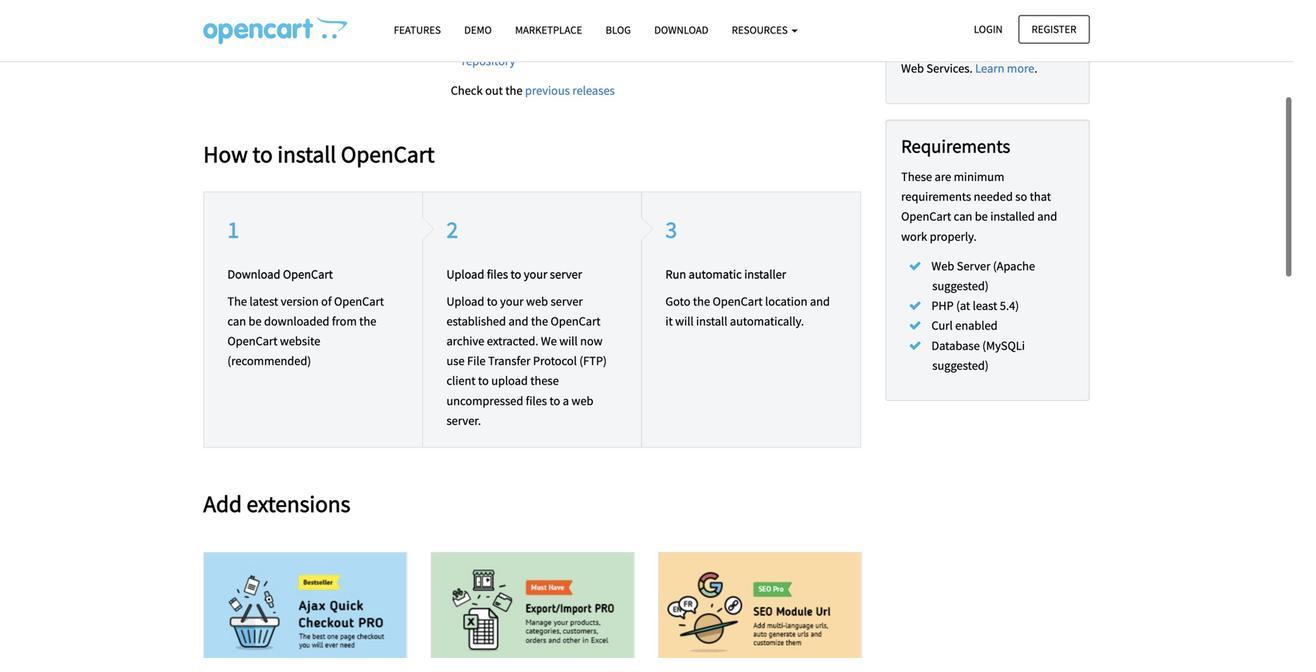 Task type: describe. For each thing, give the bounding box(es) containing it.
these
[[901, 169, 932, 185]]

repository
[[462, 53, 515, 69]]

0 vertical spatial your
[[524, 267, 547, 282]]

0 vertical spatial download
[[654, 23, 709, 37]]

3
[[666, 215, 677, 244]]

installer
[[744, 267, 786, 282]]

needed
[[974, 189, 1013, 205]]

and inside upload to your web server established and the opencart archive extracted. we will now use file transfer protocol (ftp) client to upload these uncompressed files to a web server.
[[509, 314, 529, 329]]

or
[[462, 33, 475, 49]]

to left a
[[550, 393, 560, 409]]

the inside goto the opencart location and it will install automatically.
[[693, 294, 710, 309]]

can inside these are minimum requirements needed so that opencart can be installed and work properly.
[[954, 209, 973, 225]]

your inside upload to your web server established and the opencart archive extracted. we will now use file transfer protocol (ftp) client to upload these uncompressed files to a web server.
[[500, 294, 524, 309]]

previous
[[525, 83, 570, 98]]

add extensions
[[203, 490, 350, 519]]

in
[[1009, 41, 1019, 56]]

server.
[[447, 413, 481, 429]]

upload files to your server
[[447, 267, 582, 282]]

run
[[666, 267, 686, 282]]

github
[[580, 33, 617, 49]]

login link
[[961, 15, 1016, 43]]

file
[[467, 354, 486, 369]]

installed
[[991, 209, 1035, 225]]

established
[[447, 314, 506, 329]]

approved partners
[[462, 0, 608, 29]]

opencart inside goto the opencart location and it will install automatically.
[[713, 294, 763, 309]]

the inside upload to your web server established and the opencart archive extracted. we will now use file transfer protocol (ftp) client to upload these uncompressed files to a web server.
[[531, 314, 548, 329]]

amazon
[[1022, 41, 1064, 56]]

are
[[935, 169, 951, 185]]

server
[[957, 259, 991, 274]]

server for your
[[550, 267, 582, 282]]

php
[[932, 298, 954, 314]]

that
[[1030, 189, 1051, 205]]

upload for upload files to your server
[[447, 267, 484, 282]]

archive
[[447, 334, 484, 349]]

out
[[485, 83, 503, 98]]

how
[[203, 140, 248, 169]]

opencart inside upload to your web server established and the opencart archive extracted. we will now use file transfer protocol (ftp) client to upload these uncompressed files to a web server.
[[551, 314, 601, 329]]

2
[[447, 215, 458, 244]]

how to install opencart
[[203, 140, 435, 169]]

database
[[932, 338, 980, 354]]

(mysqli
[[982, 338, 1025, 354]]

least
[[973, 298, 998, 314]]

so
[[1016, 189, 1027, 205]]

and inside goto the opencart location and it will install automatically.
[[810, 294, 830, 309]]

these are minimum requirements needed so that opencart can be installed and work properly.
[[901, 169, 1057, 244]]

curl
[[932, 318, 953, 334]]

(apache
[[993, 259, 1035, 274]]

minimum
[[954, 169, 1005, 185]]

extracted.
[[487, 334, 539, 349]]

support
[[817, 11, 858, 26]]

enabled
[[955, 318, 998, 334]]

or clone the opencart
[[462, 33, 580, 49]]

github repository link
[[462, 33, 617, 69]]

learn
[[975, 61, 1005, 76]]

work
[[901, 229, 927, 244]]

to up extracted.
[[511, 267, 521, 282]]

website
[[280, 334, 320, 349]]

check
[[451, 83, 483, 98]]

and inside these are minimum requirements needed so that opencart can be installed and work properly.
[[1038, 209, 1057, 225]]

web inside download opencart in amazon web services.
[[901, 61, 924, 76]]

partners
[[462, 13, 506, 29]]

download opencart
[[227, 267, 333, 282]]

demo
[[464, 23, 492, 37]]

learn more link
[[975, 61, 1035, 76]]

add
[[203, 490, 242, 519]]

0 vertical spatial files
[[487, 267, 508, 282]]

from
[[332, 314, 357, 329]]

extensions
[[247, 490, 350, 519]]

latest
[[250, 294, 278, 309]]

upload for upload to your web server established and the opencart archive extracted. we will now use file transfer protocol (ftp) client to upload these uncompressed files to a web server.
[[447, 294, 484, 309]]

login
[[974, 22, 1003, 36]]

to up uncompressed
[[478, 373, 489, 389]]

more
[[1007, 61, 1035, 76]]

register
[[1032, 22, 1077, 36]]

the latest version of opencart can be downloaded from the opencart website (recommended)
[[227, 294, 384, 369]]

it
[[666, 314, 673, 329]]



Task type: vqa. For each thing, say whether or not it's contained in the screenshot.
0 corresponding to Opencart Wiremo Review
no



Task type: locate. For each thing, give the bounding box(es) containing it.
download for 2
[[227, 267, 280, 282]]

0 horizontal spatial be
[[249, 314, 262, 329]]

be inside these are minimum requirements needed so that opencart can be installed and work properly.
[[975, 209, 988, 225]]

server for web
[[551, 294, 583, 309]]

transfer
[[488, 354, 531, 369]]

properly.
[[930, 229, 977, 244]]

install
[[277, 140, 336, 169], [696, 314, 728, 329]]

install inside goto the opencart location and it will install automatically.
[[696, 314, 728, 329]]

check out the previous releases
[[451, 83, 615, 98]]

download link
[[643, 16, 720, 44]]

0 vertical spatial upload
[[447, 267, 484, 282]]

of
[[321, 294, 332, 309]]

upload down 2
[[447, 267, 484, 282]]

technical
[[767, 11, 815, 26]]

0 horizontal spatial install
[[277, 140, 336, 169]]

suggested)
[[932, 278, 989, 294], [932, 358, 989, 374]]

and right location in the right top of the page
[[810, 294, 830, 309]]

0 vertical spatial can
[[954, 209, 973, 225]]

0 vertical spatial install
[[277, 140, 336, 169]]

will right it
[[675, 314, 694, 329]]

0 horizontal spatial and
[[509, 314, 529, 329]]

download up latest
[[227, 267, 280, 282]]

1 horizontal spatial files
[[526, 393, 547, 409]]

marketplace
[[515, 23, 582, 37]]

web right a
[[572, 393, 594, 409]]

blog link
[[594, 16, 643, 44]]

5.4)
[[1000, 298, 1019, 314]]

a
[[563, 393, 569, 409]]

protocol
[[533, 354, 577, 369]]

files
[[487, 267, 508, 282], [526, 393, 547, 409]]

web server (apache suggested) php (at least 5.4) curl enabled database (mysqli suggested)
[[932, 259, 1035, 374]]

use
[[447, 354, 465, 369]]

web inside web server (apache suggested) php (at least 5.4) curl enabled database (mysqli suggested)
[[932, 259, 955, 274]]

24/7/365 excellent technical support
[[670, 11, 858, 26]]

register link
[[1019, 15, 1090, 43]]

download opencart in amazon web services.
[[901, 41, 1064, 76]]

your
[[524, 267, 547, 282], [500, 294, 524, 309]]

excellent
[[718, 11, 765, 26]]

now
[[580, 334, 603, 349]]

1 horizontal spatial can
[[954, 209, 973, 225]]

can up properly.
[[954, 209, 973, 225]]

the up "we"
[[531, 314, 548, 329]]

0 horizontal spatial can
[[227, 314, 246, 329]]

demo link
[[453, 16, 504, 44]]

goto the opencart location and it will install automatically.
[[666, 294, 830, 329]]

will inside upload to your web server established and the opencart archive extracted. we will now use file transfer protocol (ftp) client to upload these uncompressed files to a web server.
[[559, 334, 578, 349]]

2 vertical spatial and
[[509, 314, 529, 329]]

the
[[508, 33, 525, 49], [505, 83, 523, 98], [693, 294, 710, 309], [359, 314, 376, 329], [531, 314, 548, 329]]

1 vertical spatial server
[[551, 294, 583, 309]]

1 vertical spatial be
[[249, 314, 262, 329]]

download left excellent
[[654, 23, 709, 37]]

learn more .
[[975, 61, 1038, 76]]

files down the these
[[526, 393, 547, 409]]

1 vertical spatial and
[[810, 294, 830, 309]]

to up established
[[487, 294, 498, 309]]

1 horizontal spatial be
[[975, 209, 988, 225]]

1 vertical spatial can
[[227, 314, 246, 329]]

1 vertical spatial upload
[[447, 294, 484, 309]]

the right goto
[[693, 294, 710, 309]]

1 vertical spatial your
[[500, 294, 524, 309]]

1 vertical spatial will
[[559, 334, 578, 349]]

0 horizontal spatial will
[[559, 334, 578, 349]]

0 vertical spatial web
[[526, 294, 548, 309]]

upload inside upload to your web server established and the opencart archive extracted. we will now use file transfer protocol (ftp) client to upload these uncompressed files to a web server.
[[447, 294, 484, 309]]

0 vertical spatial will
[[675, 314, 694, 329]]

0 vertical spatial web
[[901, 61, 924, 76]]

and down that on the right
[[1038, 209, 1057, 225]]

location
[[765, 294, 808, 309]]

0 vertical spatial and
[[1038, 209, 1057, 225]]

uncompressed
[[447, 393, 523, 409]]

upload
[[491, 373, 528, 389]]

can inside the latest version of opencart can be downloaded from the opencart website (recommended)
[[227, 314, 246, 329]]

approved partners link
[[462, 0, 608, 29]]

(at
[[956, 298, 970, 314]]

1 horizontal spatial and
[[810, 294, 830, 309]]

requirements
[[901, 189, 971, 205]]

be down 'needed'
[[975, 209, 988, 225]]

1 horizontal spatial download
[[654, 23, 709, 37]]

be
[[975, 209, 988, 225], [249, 314, 262, 329]]

1 vertical spatial install
[[696, 314, 728, 329]]

upload to your web server established and the opencart archive extracted. we will now use file transfer protocol (ftp) client to upload these uncompressed files to a web server.
[[447, 294, 607, 429]]

2 horizontal spatial and
[[1038, 209, 1057, 225]]

download up services.
[[901, 41, 954, 56]]

export-import to excel pro: products, categories, attributes ... image
[[432, 553, 634, 659]]

files inside upload to your web server established and the opencart archive extracted. we will now use file transfer protocol (ftp) client to upload these uncompressed files to a web server.
[[526, 393, 547, 409]]

server inside upload to your web server established and the opencart archive extracted. we will now use file transfer protocol (ftp) client to upload these uncompressed files to a web server.
[[551, 294, 583, 309]]

the right "from"
[[359, 314, 376, 329]]

will inside goto the opencart location and it will install automatically.
[[675, 314, 694, 329]]

the right clone
[[508, 33, 525, 49]]

will right "we"
[[559, 334, 578, 349]]

downloaded
[[264, 314, 329, 329]]

ajax quick checkout pro (one page checkout, fast checkout) image
[[204, 553, 407, 659]]

1 horizontal spatial will
[[675, 314, 694, 329]]

your up "we"
[[524, 267, 547, 282]]

1 vertical spatial web
[[572, 393, 594, 409]]

24/7/365
[[670, 11, 716, 26]]

we
[[541, 334, 557, 349]]

server
[[550, 267, 582, 282], [551, 294, 583, 309]]

version
[[281, 294, 319, 309]]

be down latest
[[249, 314, 262, 329]]

download for requirements
[[901, 41, 954, 56]]

to right how
[[253, 140, 273, 169]]

1 vertical spatial web
[[932, 259, 955, 274]]

2 suggested) from the top
[[932, 358, 989, 374]]

opencart - downloads image
[[203, 16, 347, 44]]

1 upload from the top
[[447, 267, 484, 282]]

1 horizontal spatial web
[[572, 393, 594, 409]]

0 horizontal spatial files
[[487, 267, 508, 282]]

can down the
[[227, 314, 246, 329]]

approved
[[558, 0, 608, 9]]

github repository
[[462, 33, 617, 69]]

1 vertical spatial files
[[526, 393, 547, 409]]

1 horizontal spatial web
[[932, 259, 955, 274]]

automatic
[[689, 267, 742, 282]]

seo module url image
[[659, 553, 861, 659]]

the inside the latest version of opencart can be downloaded from the opencart website (recommended)
[[359, 314, 376, 329]]

1 vertical spatial download
[[901, 41, 954, 56]]

upload
[[447, 267, 484, 282], [447, 294, 484, 309]]

upload up established
[[447, 294, 484, 309]]

0 vertical spatial server
[[550, 267, 582, 282]]

releases
[[573, 83, 615, 98]]

resources
[[732, 23, 790, 37]]

0 horizontal spatial web
[[526, 294, 548, 309]]

opencart inside download opencart in amazon web services.
[[957, 41, 1007, 56]]

web
[[901, 61, 924, 76], [932, 259, 955, 274]]

features
[[394, 23, 441, 37]]

suggested) up (at
[[932, 278, 989, 294]]

web left services.
[[901, 61, 924, 76]]

2 vertical spatial download
[[227, 267, 280, 282]]

0 vertical spatial suggested)
[[932, 278, 989, 294]]

client
[[447, 373, 476, 389]]

goto
[[666, 294, 691, 309]]

1 suggested) from the top
[[932, 278, 989, 294]]

requirements
[[901, 134, 1011, 158]]

0 horizontal spatial web
[[901, 61, 924, 76]]

suggested) down database at the bottom right of the page
[[932, 358, 989, 374]]

opencart
[[528, 33, 578, 49], [957, 41, 1007, 56], [341, 140, 435, 169], [901, 209, 951, 225], [283, 267, 333, 282], [334, 294, 384, 309], [713, 294, 763, 309], [551, 314, 601, 329], [227, 334, 278, 349]]

and up extracted.
[[509, 314, 529, 329]]

resources link
[[720, 16, 810, 44]]

1
[[227, 215, 239, 244]]

files up established
[[487, 267, 508, 282]]

opencart inside these are minimum requirements needed so that opencart can be installed and work properly.
[[901, 209, 951, 225]]

2 upload from the top
[[447, 294, 484, 309]]

be inside the latest version of opencart can be downloaded from the opencart website (recommended)
[[249, 314, 262, 329]]

features link
[[382, 16, 453, 44]]

the
[[227, 294, 247, 309]]

download inside download opencart in amazon web services.
[[901, 41, 954, 56]]

run automatic installer
[[666, 267, 786, 282]]

these
[[530, 373, 559, 389]]

0 horizontal spatial download
[[227, 267, 280, 282]]

(recommended)
[[227, 354, 311, 369]]

.
[[1035, 61, 1038, 76]]

marketplace link
[[504, 16, 594, 44]]

your down 'upload files to your server'
[[500, 294, 524, 309]]

web left server
[[932, 259, 955, 274]]

the right out
[[505, 83, 523, 98]]

1 vertical spatial suggested)
[[932, 358, 989, 374]]

2 horizontal spatial download
[[901, 41, 954, 56]]

1 horizontal spatial install
[[696, 314, 728, 329]]

services.
[[927, 61, 973, 76]]

will
[[675, 314, 694, 329], [559, 334, 578, 349]]

blog
[[606, 23, 631, 37]]

and
[[1038, 209, 1057, 225], [810, 294, 830, 309], [509, 314, 529, 329]]

0 vertical spatial be
[[975, 209, 988, 225]]

(ftp)
[[579, 354, 607, 369]]

web down 'upload files to your server'
[[526, 294, 548, 309]]



